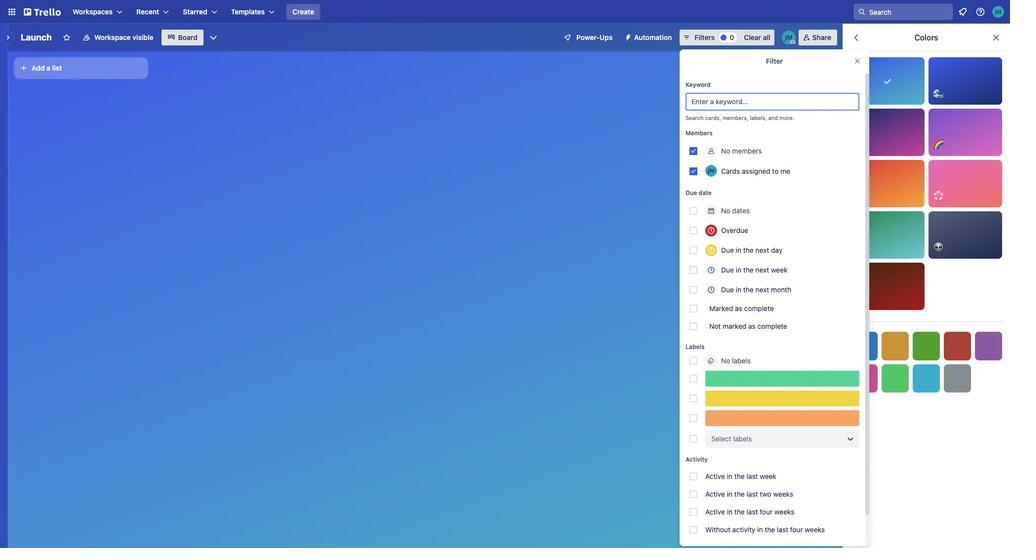Task type: locate. For each thing, give the bounding box(es) containing it.
labels right select
[[733, 435, 752, 443]]

open information menu image
[[976, 7, 986, 17]]

3 active from the top
[[706, 508, 725, 516]]

due down overdue
[[721, 246, 734, 254]]

0 notifications image
[[957, 6, 969, 18]]

no labels
[[721, 357, 751, 365]]

close popover image
[[854, 57, 862, 65]]

last up active in the last two weeks
[[747, 472, 758, 481]]

no up 'cards'
[[721, 147, 731, 155]]

the
[[744, 246, 754, 254], [744, 266, 754, 274], [744, 286, 754, 294], [735, 472, 745, 481], [735, 490, 745, 499], [735, 508, 745, 516], [765, 526, 775, 534]]

2 vertical spatial weeks
[[805, 526, 825, 534]]

ups
[[600, 33, 613, 42]]

0 vertical spatial weeks
[[774, 490, 794, 499]]

3 no from the top
[[721, 357, 731, 365]]

active in the last four weeks
[[706, 508, 795, 516]]

workspaces
[[73, 7, 113, 16]]

dates
[[732, 207, 750, 215]]

due in the next day
[[721, 246, 783, 254]]

board
[[178, 33, 198, 42]]

search
[[686, 115, 704, 121]]

add
[[32, 64, 45, 72]]

the up active in the last two weeks
[[735, 472, 745, 481]]

due up 'marked'
[[721, 286, 734, 294]]

share button
[[799, 30, 838, 45]]

week up the month
[[771, 266, 788, 274]]

active for active in the last two weeks
[[706, 490, 725, 499]]

more.
[[780, 115, 795, 121]]

active up without
[[706, 508, 725, 516]]

👽
[[934, 243, 944, 252]]

0 vertical spatial no
[[721, 147, 731, 155]]

week for active in the last week
[[760, 472, 777, 481]]

the down active in the last week
[[735, 490, 745, 499]]

in for active in the last two weeks
[[727, 490, 733, 499]]

jeremy miller (jeremymiller198) image right "all"
[[782, 31, 796, 44]]

week
[[771, 266, 788, 274], [760, 472, 777, 481]]

in up without
[[727, 508, 733, 516]]

❄️
[[856, 88, 866, 97]]

0 vertical spatial complete
[[744, 304, 774, 313]]

next up due in the next month
[[756, 266, 769, 274]]

1 horizontal spatial jeremy miller (jeremymiller198) image
[[993, 6, 1005, 18]]

1 vertical spatial as
[[749, 322, 756, 331]]

due
[[686, 189, 697, 197], [721, 246, 734, 254], [721, 266, 734, 274], [721, 286, 734, 294]]

labels down not marked as complete
[[732, 357, 751, 365]]

1 vertical spatial next
[[756, 266, 769, 274]]

no
[[721, 147, 731, 155], [721, 207, 731, 215], [721, 357, 731, 365]]

in up marked as complete
[[736, 286, 742, 294]]

🌊
[[934, 88, 944, 97]]

star or unstar board image
[[63, 34, 71, 42]]

0 vertical spatial labels
[[732, 357, 751, 365]]

in down the due in the next day
[[736, 266, 742, 274]]

the right the activity
[[765, 526, 775, 534]]

power-ups
[[577, 33, 613, 42]]

next left the month
[[756, 286, 769, 294]]

search cards, members, labels, and more.
[[686, 115, 795, 121]]

due for due in the next day
[[721, 246, 734, 254]]

2 active from the top
[[706, 490, 725, 499]]

next left the day
[[756, 246, 769, 254]]

3 next from the top
[[756, 286, 769, 294]]

the down the due in the next day
[[744, 266, 754, 274]]

1 no from the top
[[721, 147, 731, 155]]

0 vertical spatial four
[[760, 508, 773, 516]]

1 vertical spatial labels
[[733, 435, 752, 443]]

the for due in the next week
[[744, 266, 754, 274]]

due left date
[[686, 189, 697, 197]]

no for no members
[[721, 147, 731, 155]]

jeremy miller (jeremymiller198) image
[[993, 6, 1005, 18], [782, 31, 796, 44]]

last down active in the last four weeks in the bottom right of the page
[[777, 526, 789, 534]]

🌎
[[856, 243, 866, 252]]

switch to… image
[[7, 7, 17, 17]]

the up due in the next week
[[744, 246, 754, 254]]

1 vertical spatial week
[[760, 472, 777, 481]]

clear all button
[[740, 30, 775, 45]]

members
[[686, 129, 713, 137]]

select
[[712, 435, 732, 443]]

last for four
[[747, 508, 758, 516]]

keyword
[[686, 81, 711, 88]]

next
[[756, 246, 769, 254], [756, 266, 769, 274], [756, 286, 769, 294]]

complete
[[744, 304, 774, 313], [758, 322, 788, 331]]

automation
[[635, 33, 672, 42]]

weeks for active in the last two weeks
[[774, 490, 794, 499]]

board link
[[161, 30, 203, 45]]

as right marked
[[749, 322, 756, 331]]

add a list button
[[14, 57, 148, 79]]

in
[[736, 246, 742, 254], [736, 266, 742, 274], [736, 286, 742, 294], [727, 472, 733, 481], [727, 490, 733, 499], [727, 508, 733, 516], [758, 526, 763, 534]]

1 next from the top
[[756, 246, 769, 254]]

🍑
[[856, 191, 866, 200]]

add a list
[[32, 64, 62, 72]]

date
[[699, 189, 712, 197]]

1 vertical spatial active
[[706, 490, 725, 499]]

last down active in the last two weeks
[[747, 508, 758, 516]]

0 vertical spatial week
[[771, 266, 788, 274]]

0 horizontal spatial four
[[760, 508, 773, 516]]

last
[[747, 472, 758, 481], [747, 490, 758, 499], [747, 508, 758, 516], [777, 526, 789, 534]]

2 next from the top
[[756, 266, 769, 274]]

0 vertical spatial active
[[706, 472, 725, 481]]

in up active in the last two weeks
[[727, 472, 733, 481]]

due for due in the next week
[[721, 266, 734, 274]]

complete down due in the next month
[[744, 304, 774, 313]]

the up the activity
[[735, 508, 745, 516]]

starred button
[[177, 4, 223, 20]]

week up two
[[760, 472, 777, 481]]

due down the due in the next day
[[721, 266, 734, 274]]

active for active in the last four weeks
[[706, 508, 725, 516]]

weeks
[[774, 490, 794, 499], [775, 508, 795, 516], [805, 526, 825, 534]]

in down active in the last week
[[727, 490, 733, 499]]

without
[[706, 526, 731, 534]]

0 horizontal spatial jeremy miller (jeremymiller198) image
[[782, 31, 796, 44]]

active down activity at the right of page
[[706, 472, 725, 481]]

marked as complete
[[710, 304, 774, 313]]

workspace
[[94, 33, 131, 42]]

cards
[[721, 167, 740, 175]]

1 vertical spatial no
[[721, 207, 731, 215]]

1 active from the top
[[706, 472, 725, 481]]

2 vertical spatial no
[[721, 357, 731, 365]]

cards,
[[705, 115, 721, 121]]

the for due in the next month
[[744, 286, 754, 294]]

primary element
[[0, 0, 1010, 24]]

in down overdue
[[736, 246, 742, 254]]

filter
[[766, 57, 783, 65]]

power-ups button
[[557, 30, 619, 45]]

members
[[732, 147, 762, 155]]

marked
[[723, 322, 747, 331]]

as
[[735, 304, 743, 313], [749, 322, 756, 331]]

last left two
[[747, 490, 758, 499]]

the for active in the last week
[[735, 472, 745, 481]]

labels for no labels
[[732, 357, 751, 365]]

the up marked as complete
[[744, 286, 754, 294]]

1 vertical spatial weeks
[[775, 508, 795, 516]]

cards assigned to me
[[721, 167, 791, 175]]

labels,
[[750, 115, 767, 121]]

active down active in the last week
[[706, 490, 725, 499]]

0 horizontal spatial as
[[735, 304, 743, 313]]

four
[[760, 508, 773, 516], [790, 526, 803, 534]]

as right 'marked'
[[735, 304, 743, 313]]

2 vertical spatial next
[[756, 286, 769, 294]]

launch
[[21, 32, 52, 42]]

0
[[730, 33, 734, 42]]

workspace visible
[[94, 33, 153, 42]]

active
[[706, 472, 725, 481], [706, 490, 725, 499], [706, 508, 725, 516]]

jeremy miller (jeremymiller198) image right open information menu "icon"
[[993, 6, 1005, 18]]

in for due in the next week
[[736, 266, 742, 274]]

complete down marked as complete
[[758, 322, 788, 331]]

1 horizontal spatial as
[[749, 322, 756, 331]]

next for month
[[756, 286, 769, 294]]

0 vertical spatial next
[[756, 246, 769, 254]]

2 no from the top
[[721, 207, 731, 215]]

labels
[[732, 357, 751, 365], [733, 435, 752, 443]]

clear all
[[744, 33, 771, 42]]

1 horizontal spatial four
[[790, 526, 803, 534]]

2 vertical spatial active
[[706, 508, 725, 516]]

starred
[[183, 7, 207, 16]]

🌸
[[934, 191, 944, 200]]

no left the dates
[[721, 207, 731, 215]]

select labels
[[712, 435, 752, 443]]

no down marked
[[721, 357, 731, 365]]



Task type: describe. For each thing, give the bounding box(es) containing it.
Board name text field
[[16, 30, 57, 45]]

members,
[[723, 115, 749, 121]]

the for active in the last two weeks
[[735, 490, 745, 499]]

not
[[710, 322, 721, 331]]

activity
[[733, 526, 756, 534]]

in for active in the last week
[[727, 472, 733, 481]]

0 vertical spatial jeremy miller (jeremymiller198) image
[[993, 6, 1005, 18]]

labels
[[686, 343, 705, 351]]

in for due in the next day
[[736, 246, 742, 254]]

visible
[[133, 33, 153, 42]]

filters
[[695, 33, 715, 42]]

color: yellow, title: none element
[[706, 391, 860, 407]]

jeremy miller (jeremymiller198) image
[[706, 165, 717, 177]]

create
[[293, 7, 314, 16]]

🌋
[[856, 294, 866, 303]]

no members
[[721, 147, 762, 155]]

last for week
[[747, 472, 758, 481]]

🔮
[[856, 140, 866, 149]]

due for due in the next month
[[721, 286, 734, 294]]

in for active in the last four weeks
[[727, 508, 733, 516]]

customize views image
[[208, 33, 218, 42]]

recent
[[136, 7, 159, 16]]

colors
[[915, 33, 939, 42]]

in right the activity
[[758, 526, 763, 534]]

without activity in the last four weeks
[[706, 526, 825, 534]]

recent button
[[130, 4, 175, 20]]

clear
[[744, 33, 761, 42]]

due date
[[686, 189, 712, 197]]

1 vertical spatial four
[[790, 526, 803, 534]]

next for week
[[756, 266, 769, 274]]

workspace visible button
[[77, 30, 159, 45]]

next for day
[[756, 246, 769, 254]]

and
[[769, 115, 778, 121]]

Search field
[[866, 4, 953, 19]]

me
[[781, 167, 791, 175]]

🌈
[[934, 140, 944, 149]]

all
[[763, 33, 771, 42]]

this member is an admin of this board. image
[[791, 40, 795, 44]]

the for active in the last four weeks
[[735, 508, 745, 516]]

templates
[[231, 7, 265, 16]]

active in the last two weeks
[[706, 490, 794, 499]]

not marked as complete
[[710, 322, 788, 331]]

due in the next month
[[721, 286, 792, 294]]

to
[[773, 167, 779, 175]]

color: orange, title: none element
[[706, 411, 860, 426]]

color: green, title: none element
[[706, 371, 860, 387]]

Enter a keyword… text field
[[686, 93, 860, 111]]

1 vertical spatial complete
[[758, 322, 788, 331]]

no dates
[[721, 207, 750, 215]]

last for two
[[747, 490, 758, 499]]

templates button
[[225, 4, 281, 20]]

due in the next week
[[721, 266, 788, 274]]

back to home image
[[24, 4, 61, 20]]

marked
[[710, 304, 733, 313]]

sm image
[[621, 30, 635, 43]]

activity
[[686, 456, 708, 463]]

list
[[52, 64, 62, 72]]

share
[[813, 33, 832, 42]]

0 vertical spatial as
[[735, 304, 743, 313]]

week for due in the next week
[[771, 266, 788, 274]]

workspaces button
[[67, 4, 128, 20]]

1 vertical spatial jeremy miller (jeremymiller198) image
[[782, 31, 796, 44]]

automation button
[[621, 30, 678, 45]]

assigned
[[742, 167, 771, 175]]

two
[[760, 490, 772, 499]]

search image
[[858, 8, 866, 16]]

no for no labels
[[721, 357, 731, 365]]

active in the last week
[[706, 472, 777, 481]]

overdue
[[721, 226, 749, 235]]

weeks for active in the last four weeks
[[775, 508, 795, 516]]

power-
[[577, 33, 600, 42]]

day
[[771, 246, 783, 254]]

a
[[47, 64, 50, 72]]

in for due in the next month
[[736, 286, 742, 294]]

due for due date
[[686, 189, 697, 197]]

month
[[771, 286, 792, 294]]

active for active in the last week
[[706, 472, 725, 481]]

labels for select labels
[[733, 435, 752, 443]]

the for due in the next day
[[744, 246, 754, 254]]

create button
[[287, 4, 320, 20]]

no for no dates
[[721, 207, 731, 215]]



Task type: vqa. For each thing, say whether or not it's contained in the screenshot.
Jeremy Miller (jeremymiller198) image
yes



